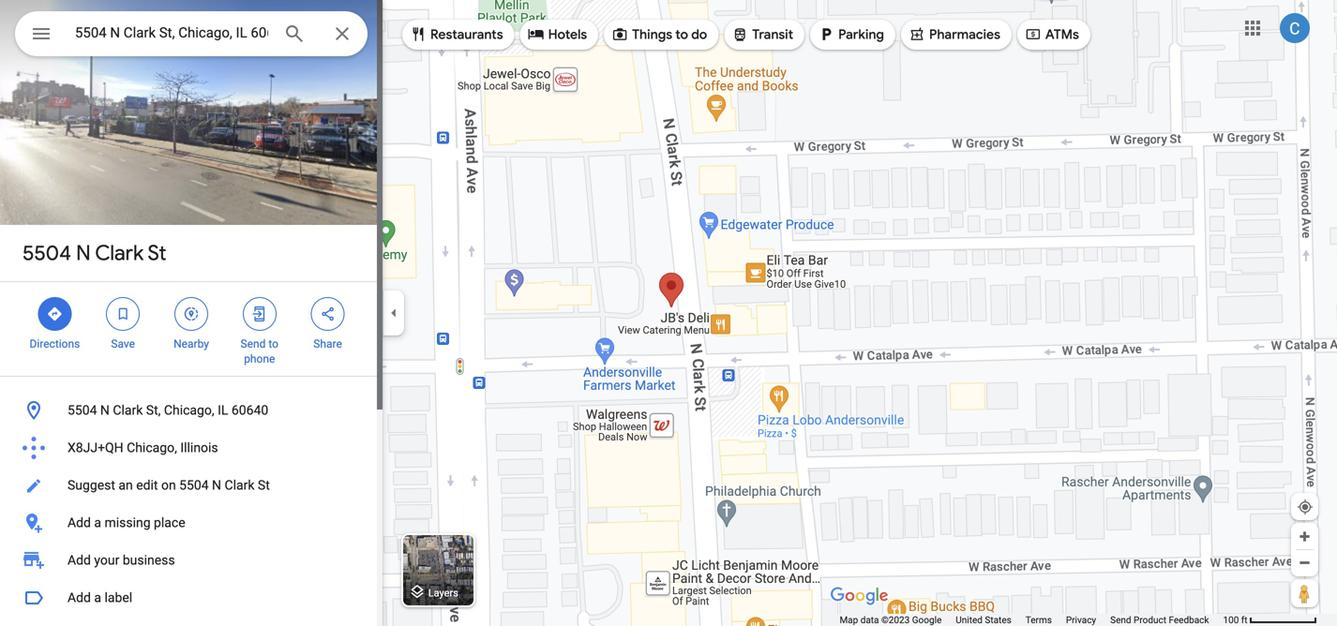 Task type: locate. For each thing, give the bounding box(es) containing it.
n
[[76, 240, 91, 266], [100, 403, 110, 418], [212, 478, 221, 494]]

footer
[[840, 615, 1224, 627]]

to
[[676, 26, 689, 43], [269, 338, 279, 351]]

n for 5504 n clark st
[[76, 240, 91, 266]]

footer containing map data ©2023 google
[[840, 615, 1224, 627]]

5504 for 5504 n clark st
[[23, 240, 71, 266]]


[[818, 24, 835, 45]]

google maps element
[[0, 0, 1338, 627]]

1 horizontal spatial n
[[100, 403, 110, 418]]

send left product at the bottom of page
[[1111, 615, 1132, 626]]

add left 'label'
[[68, 591, 91, 606]]

st up actions for 5504 n clark st region
[[148, 240, 166, 266]]

a
[[94, 516, 101, 531], [94, 591, 101, 606]]


[[30, 20, 53, 47]]

1 vertical spatial 5504
[[68, 403, 97, 418]]

1 horizontal spatial st
[[258, 478, 270, 494]]


[[410, 24, 427, 45]]

0 vertical spatial send
[[241, 338, 266, 351]]

united
[[956, 615, 983, 626]]

0 horizontal spatial to
[[269, 338, 279, 351]]

n for 5504 n clark st, chicago, il 60640
[[100, 403, 110, 418]]

st,
[[146, 403, 161, 418]]

parking
[[839, 26, 885, 43]]

None field
[[75, 22, 268, 44]]

2 vertical spatial add
[[68, 591, 91, 606]]

edit
[[136, 478, 158, 494]]

1 horizontal spatial send
[[1111, 615, 1132, 626]]

5504
[[23, 240, 71, 266], [68, 403, 97, 418], [179, 478, 209, 494]]

1 vertical spatial n
[[100, 403, 110, 418]]

add for add your business
[[68, 553, 91, 569]]

1 vertical spatial to
[[269, 338, 279, 351]]

0 vertical spatial to
[[676, 26, 689, 43]]

0 vertical spatial a
[[94, 516, 101, 531]]

save
[[111, 338, 135, 351]]

2 vertical spatial 5504
[[179, 478, 209, 494]]

5504 N Clark St, Chicago, IL 60640 field
[[15, 11, 368, 56]]


[[1025, 24, 1042, 45]]

 transit
[[732, 24, 794, 45]]

0 horizontal spatial n
[[76, 240, 91, 266]]

1 vertical spatial send
[[1111, 615, 1132, 626]]

add your business link
[[0, 542, 383, 580]]

send up phone
[[241, 338, 266, 351]]

none field inside 5504 n clark st, chicago, il 60640 field
[[75, 22, 268, 44]]

 hotels
[[528, 24, 587, 45]]

2 horizontal spatial n
[[212, 478, 221, 494]]

1 vertical spatial clark
[[113, 403, 143, 418]]

google account: cat marinescu  
(ecaterina.marinescu@adept.ai) image
[[1281, 13, 1311, 43]]

1 horizontal spatial to
[[676, 26, 689, 43]]

map
[[840, 615, 859, 626]]

5504 n clark st, chicago, il 60640 button
[[0, 392, 383, 430]]

send product feedback
[[1111, 615, 1210, 626]]

send
[[241, 338, 266, 351], [1111, 615, 1132, 626]]

 things to do
[[612, 24, 708, 45]]

0 vertical spatial add
[[68, 516, 91, 531]]

clark for st,
[[113, 403, 143, 418]]

collapse side panel image
[[384, 303, 404, 324]]

x8jj+qh chicago, illinois
[[68, 441, 218, 456]]

 pharmacies
[[909, 24, 1001, 45]]

n inside button
[[212, 478, 221, 494]]

1 vertical spatial add
[[68, 553, 91, 569]]

send inside the send product feedback button
[[1111, 615, 1132, 626]]

n inside "button"
[[100, 403, 110, 418]]

chicago, left il
[[164, 403, 215, 418]]

100
[[1224, 615, 1240, 626]]

5504 n clark st, chicago, il 60640
[[68, 403, 269, 418]]

5504 right on
[[179, 478, 209, 494]]

0 horizontal spatial send
[[241, 338, 266, 351]]

clark
[[95, 240, 144, 266], [113, 403, 143, 418], [225, 478, 255, 494]]

clark inside "button"
[[113, 403, 143, 418]]

5504 up 
[[23, 240, 71, 266]]

2 vertical spatial clark
[[225, 478, 255, 494]]

1 vertical spatial st
[[258, 478, 270, 494]]

0 vertical spatial clark
[[95, 240, 144, 266]]

add a label button
[[0, 580, 383, 617]]

add inside 'link'
[[68, 553, 91, 569]]

0 vertical spatial 5504
[[23, 240, 71, 266]]

add down suggest
[[68, 516, 91, 531]]

2 a from the top
[[94, 591, 101, 606]]

illinois
[[180, 441, 218, 456]]

5504 for 5504 n clark st, chicago, il 60640
[[68, 403, 97, 418]]

1 add from the top
[[68, 516, 91, 531]]

united states button
[[956, 615, 1012, 627]]

to inside  things to do
[[676, 26, 689, 43]]

clark down x8jj+qh chicago, illinois button
[[225, 478, 255, 494]]

things
[[633, 26, 673, 43]]

2 add from the top
[[68, 553, 91, 569]]

actions for 5504 n clark st region
[[0, 282, 383, 376]]

chicago, down the st,
[[127, 441, 177, 456]]

a left 'label'
[[94, 591, 101, 606]]

1 vertical spatial a
[[94, 591, 101, 606]]

a for label
[[94, 591, 101, 606]]

chicago,
[[164, 403, 215, 418], [127, 441, 177, 456]]

add a label
[[68, 591, 132, 606]]

terms button
[[1026, 615, 1053, 627]]

hotels
[[549, 26, 587, 43]]

0 vertical spatial n
[[76, 240, 91, 266]]

terms
[[1026, 615, 1053, 626]]

clark up 
[[95, 240, 144, 266]]

2 vertical spatial n
[[212, 478, 221, 494]]

st
[[148, 240, 166, 266], [258, 478, 270, 494]]

x8jj+qh
[[68, 441, 124, 456]]

clark left the st,
[[113, 403, 143, 418]]

privacy
[[1067, 615, 1097, 626]]

add left your
[[68, 553, 91, 569]]

1 vertical spatial chicago,
[[127, 441, 177, 456]]

send to phone
[[241, 338, 279, 366]]

to inside send to phone
[[269, 338, 279, 351]]

0 vertical spatial chicago,
[[164, 403, 215, 418]]

1 a from the top
[[94, 516, 101, 531]]

0 vertical spatial st
[[148, 240, 166, 266]]


[[251, 304, 268, 325]]

your
[[94, 553, 119, 569]]


[[732, 24, 749, 45]]

5504 inside "button"
[[68, 403, 97, 418]]

to up phone
[[269, 338, 279, 351]]

data
[[861, 615, 880, 626]]

to left do
[[676, 26, 689, 43]]

place
[[154, 516, 185, 531]]

3 add from the top
[[68, 591, 91, 606]]

a left missing
[[94, 516, 101, 531]]

st down 60640
[[258, 478, 270, 494]]

transit
[[753, 26, 794, 43]]

share
[[314, 338, 342, 351]]

add
[[68, 516, 91, 531], [68, 553, 91, 569], [68, 591, 91, 606]]

zoom out image
[[1299, 556, 1313, 570]]

5504 up x8jj+qh
[[68, 403, 97, 418]]

layers
[[429, 588, 459, 599]]

send inside send to phone
[[241, 338, 266, 351]]

do
[[692, 26, 708, 43]]



Task type: vqa. For each thing, say whether or not it's contained in the screenshot.
11 button to the bottom
no



Task type: describe. For each thing, give the bounding box(es) containing it.
product
[[1134, 615, 1167, 626]]

chicago, inside button
[[127, 441, 177, 456]]

 search field
[[15, 11, 368, 60]]

on
[[161, 478, 176, 494]]

 parking
[[818, 24, 885, 45]]

suggest an edit on 5504 n clark st
[[68, 478, 270, 494]]

a for missing
[[94, 516, 101, 531]]

ft
[[1242, 615, 1248, 626]]

add your business
[[68, 553, 175, 569]]

clark for st
[[95, 240, 144, 266]]

add for add a missing place
[[68, 516, 91, 531]]

map data ©2023 google
[[840, 615, 942, 626]]

100 ft
[[1224, 615, 1248, 626]]

 restaurants
[[410, 24, 504, 45]]

add for add a label
[[68, 591, 91, 606]]

5504 n clark st main content
[[0, 0, 383, 627]]

60640
[[232, 403, 269, 418]]

send for send to phone
[[241, 338, 266, 351]]

send product feedback button
[[1111, 615, 1210, 627]]

suggest
[[68, 478, 115, 494]]

5504 n clark st
[[23, 240, 166, 266]]


[[909, 24, 926, 45]]

suggest an edit on 5504 n clark st button
[[0, 467, 383, 505]]

chicago, inside "button"
[[164, 403, 215, 418]]

united states
[[956, 615, 1012, 626]]

x8jj+qh chicago, illinois button
[[0, 430, 383, 467]]

add a missing place button
[[0, 505, 383, 542]]

business
[[123, 553, 175, 569]]

directions
[[30, 338, 80, 351]]

zoom in image
[[1299, 530, 1313, 544]]

100 ft button
[[1224, 615, 1318, 626]]


[[612, 24, 629, 45]]

©2023
[[882, 615, 910, 626]]

add a missing place
[[68, 516, 185, 531]]

 button
[[15, 11, 68, 60]]

footer inside google maps element
[[840, 615, 1224, 627]]

show street view coverage image
[[1292, 580, 1319, 608]]


[[183, 304, 200, 325]]

label
[[105, 591, 132, 606]]

restaurants
[[431, 26, 504, 43]]

send for send product feedback
[[1111, 615, 1132, 626]]

il
[[218, 403, 228, 418]]

st inside button
[[258, 478, 270, 494]]

an
[[119, 478, 133, 494]]


[[115, 304, 132, 325]]

missing
[[105, 516, 151, 531]]

google
[[913, 615, 942, 626]]

states
[[986, 615, 1012, 626]]

5504 inside button
[[179, 478, 209, 494]]

 atms
[[1025, 24, 1080, 45]]


[[528, 24, 545, 45]]

clark inside button
[[225, 478, 255, 494]]

pharmacies
[[930, 26, 1001, 43]]

phone
[[244, 353, 275, 366]]

privacy button
[[1067, 615, 1097, 627]]

nearby
[[174, 338, 209, 351]]

atms
[[1046, 26, 1080, 43]]


[[46, 304, 63, 325]]

feedback
[[1169, 615, 1210, 626]]

0 horizontal spatial st
[[148, 240, 166, 266]]


[[320, 304, 336, 325]]

show your location image
[[1298, 499, 1314, 516]]



